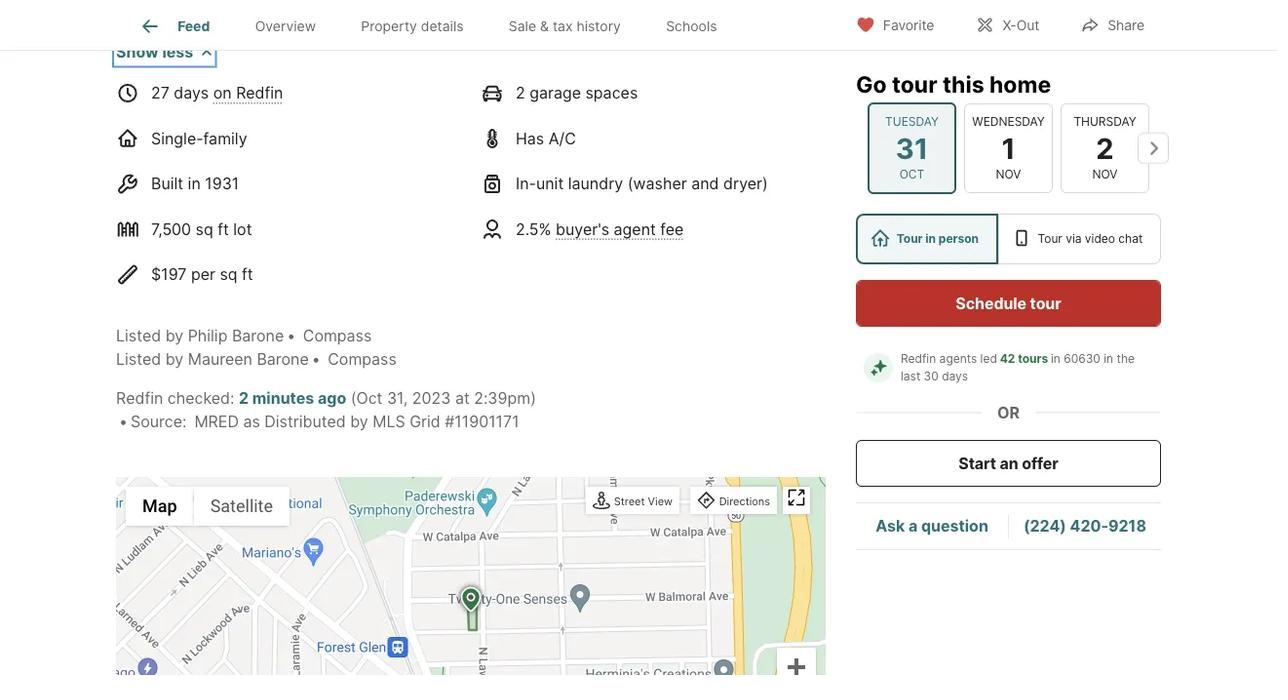 Task type: locate. For each thing, give the bounding box(es) containing it.
in inside option
[[926, 232, 937, 246]]

x-out button
[[959, 4, 1057, 44]]

0 horizontal spatial ft
[[218, 220, 229, 239]]

2023
[[412, 389, 451, 408]]

• left source:
[[119, 412, 128, 431]]

0 horizontal spatial •
[[119, 412, 128, 431]]

schedule tour
[[956, 294, 1062, 313]]

2 vertical spatial redfin
[[116, 389, 163, 408]]

0 horizontal spatial tour
[[893, 70, 938, 98]]

redfin checked: 2 minutes ago (oct 31, 2023 at 2:39pm) • source: mred as distributed by mls grid # 11901171
[[116, 389, 536, 431]]

2 down thursday
[[1097, 131, 1115, 165]]

1 vertical spatial 2
[[1097, 131, 1115, 165]]

0 vertical spatial listed
[[116, 326, 161, 345]]

0 vertical spatial redfin
[[236, 84, 283, 103]]

2 vertical spatial 2
[[239, 389, 249, 408]]

&
[[540, 18, 549, 34]]

ft
[[218, 220, 229, 239], [242, 265, 253, 284]]

1 tour from the left
[[897, 232, 923, 246]]

2 horizontal spatial 2
[[1097, 131, 1115, 165]]

by left maureen
[[165, 349, 184, 369]]

2 tour from the left
[[1038, 232, 1063, 246]]

1 vertical spatial redfin
[[901, 352, 937, 366]]

None button
[[868, 102, 957, 194], [965, 103, 1054, 193], [1061, 103, 1150, 193], [868, 102, 957, 194], [965, 103, 1054, 193], [1061, 103, 1150, 193]]

built in 1931
[[151, 174, 239, 193]]

1 listed from the top
[[116, 326, 161, 345]]

(224) 420-9218 link
[[1024, 516, 1147, 535]]

ft left lot
[[218, 220, 229, 239]]

menu bar
[[126, 487, 290, 526]]

60630
[[1065, 352, 1101, 366]]

by left "philip"
[[165, 326, 184, 345]]

2 horizontal spatial redfin
[[901, 352, 937, 366]]

dryer)
[[724, 174, 769, 193]]

9218
[[1109, 516, 1147, 535]]

list box
[[857, 214, 1162, 264]]

sale & tax history
[[509, 18, 621, 34]]

0 horizontal spatial 2
[[239, 389, 249, 408]]

go tour this home
[[857, 70, 1052, 98]]

0 vertical spatial ft
[[218, 220, 229, 239]]

tour in person
[[897, 232, 979, 246]]

tour via video chat option
[[999, 214, 1162, 264]]

buyer's
[[556, 220, 610, 239]]

maureen
[[188, 349, 253, 369]]

0 horizontal spatial sq
[[196, 220, 213, 239]]

show
[[116, 43, 159, 62]]

2 vertical spatial by
[[350, 412, 369, 431]]

overview tab
[[233, 3, 339, 50]]

1 horizontal spatial tour
[[1031, 294, 1062, 313]]

an
[[1000, 454, 1019, 473]]

philip
[[188, 326, 228, 345]]

x-
[[1003, 17, 1017, 34]]

compass up (oct
[[328, 349, 397, 369]]

at
[[455, 389, 470, 408]]

listed up source:
[[116, 349, 161, 369]]

tour
[[897, 232, 923, 246], [1038, 232, 1063, 246]]

1 horizontal spatial redfin
[[236, 84, 283, 103]]

tab list
[[116, 0, 756, 50]]

1 vertical spatial days
[[942, 369, 969, 383]]

ago
[[318, 389, 347, 408]]

nov inside thursday 2 nov
[[1093, 167, 1118, 181]]

0 vertical spatial compass
[[303, 326, 372, 345]]

list box containing tour in person
[[857, 214, 1162, 264]]

map region
[[3, 289, 1002, 675]]

27
[[151, 84, 170, 103]]

days inside 'in the last 30 days'
[[942, 369, 969, 383]]

nov inside wednesday 1 nov
[[997, 167, 1022, 181]]

0 horizontal spatial tour
[[897, 232, 923, 246]]

listed by philip barone • compass listed by maureen barone • compass
[[116, 326, 397, 369]]

tour up tuesday
[[893, 70, 938, 98]]

tours
[[1019, 352, 1049, 366]]

days down agents
[[942, 369, 969, 383]]

tour via video chat
[[1038, 232, 1144, 246]]

1 horizontal spatial 2
[[516, 84, 526, 103]]

overview
[[255, 18, 316, 34]]

single-family
[[151, 129, 247, 148]]

• up minutes
[[287, 326, 296, 345]]

satellite
[[210, 496, 273, 517]]

barone up minutes
[[257, 349, 309, 369]]

2
[[516, 84, 526, 103], [1097, 131, 1115, 165], [239, 389, 249, 408]]

in inside 'in the last 30 days'
[[1105, 352, 1114, 366]]

(oct
[[351, 389, 383, 408]]

1 horizontal spatial sq
[[220, 265, 238, 284]]

details
[[421, 18, 464, 34]]

a
[[909, 516, 918, 535]]

in-
[[516, 174, 537, 193]]

• for •
[[312, 349, 321, 369]]

2 up the as on the bottom left
[[239, 389, 249, 408]]

share
[[1108, 17, 1145, 34]]

days
[[174, 84, 209, 103], [942, 369, 969, 383]]

and
[[692, 174, 719, 193]]

garage
[[530, 84, 581, 103]]

directions button
[[693, 489, 776, 515]]

checked:
[[168, 389, 235, 408]]

1 nov from the left
[[997, 167, 1022, 181]]

1 horizontal spatial tour
[[1038, 232, 1063, 246]]

ft right per on the left top
[[242, 265, 253, 284]]

redfin up the last
[[901, 352, 937, 366]]

0 horizontal spatial days
[[174, 84, 209, 103]]

oct
[[900, 167, 925, 181]]

2 vertical spatial •
[[119, 412, 128, 431]]

1 vertical spatial •
[[312, 349, 321, 369]]

in left "the"
[[1105, 352, 1114, 366]]

•
[[287, 326, 296, 345], [312, 349, 321, 369], [119, 412, 128, 431]]

show less
[[116, 43, 193, 62]]

11901171
[[455, 412, 520, 431]]

a/c
[[549, 129, 576, 148]]

redfin
[[236, 84, 283, 103], [901, 352, 937, 366], [116, 389, 163, 408]]

42
[[1001, 352, 1016, 366]]

2 horizontal spatial •
[[312, 349, 321, 369]]

compass
[[303, 326, 372, 345], [328, 349, 397, 369]]

listed
[[116, 326, 161, 345], [116, 349, 161, 369]]

in right built
[[188, 174, 201, 193]]

• up ago
[[312, 349, 321, 369]]

minutes
[[252, 389, 314, 408]]

nov
[[997, 167, 1022, 181], [1093, 167, 1118, 181]]

lot
[[233, 220, 252, 239]]

listed down $197
[[116, 326, 161, 345]]

0 horizontal spatial redfin
[[116, 389, 163, 408]]

0 horizontal spatial nov
[[997, 167, 1022, 181]]

2 left garage
[[516, 84, 526, 103]]

start
[[959, 454, 997, 473]]

tour for tour via video chat
[[1038, 232, 1063, 246]]

by down (oct
[[350, 412, 369, 431]]

• inside redfin checked: 2 minutes ago (oct 31, 2023 at 2:39pm) • source: mred as distributed by mls grid # 11901171
[[119, 412, 128, 431]]

last
[[901, 369, 921, 383]]

tour left via
[[1038, 232, 1063, 246]]

1 vertical spatial ft
[[242, 265, 253, 284]]

out
[[1017, 17, 1040, 34]]

satellite button
[[194, 487, 290, 526]]

#
[[445, 412, 455, 431]]

redfin right on at the left top of page
[[236, 84, 283, 103]]

redfin for redfin checked: 2 minutes ago (oct 31, 2023 at 2:39pm) • source: mred as distributed by mls grid # 11901171
[[116, 389, 163, 408]]

this
[[943, 70, 985, 98]]

27 days on redfin
[[151, 84, 283, 103]]

sq right 7,500
[[196, 220, 213, 239]]

1 vertical spatial listed
[[116, 349, 161, 369]]

in left person at the right top of the page
[[926, 232, 937, 246]]

mls
[[373, 412, 406, 431]]

fee
[[661, 220, 684, 239]]

days right 27
[[174, 84, 209, 103]]

$197
[[151, 265, 187, 284]]

by
[[165, 326, 184, 345], [165, 349, 184, 369], [350, 412, 369, 431]]

nov down 1
[[997, 167, 1022, 181]]

redfin up source:
[[116, 389, 163, 408]]

1 vertical spatial tour
[[1031, 294, 1062, 313]]

tour inside button
[[1031, 294, 1062, 313]]

1 horizontal spatial nov
[[1093, 167, 1118, 181]]

2 inside thursday 2 nov
[[1097, 131, 1115, 165]]

nov down thursday
[[1093, 167, 1118, 181]]

tour in person option
[[857, 214, 999, 264]]

2 nov from the left
[[1093, 167, 1118, 181]]

tour left person at the right top of the page
[[897, 232, 923, 246]]

ask
[[876, 516, 905, 535]]

0 vertical spatial tour
[[893, 70, 938, 98]]

tour right schedule
[[1031, 294, 1062, 313]]

street
[[614, 495, 645, 508]]

compass up ago
[[303, 326, 372, 345]]

1 horizontal spatial •
[[287, 326, 296, 345]]

1 horizontal spatial days
[[942, 369, 969, 383]]

barone up maureen
[[232, 326, 284, 345]]

0 vertical spatial by
[[165, 326, 184, 345]]

redfin inside redfin checked: 2 minutes ago (oct 31, 2023 at 2:39pm) • source: mred as distributed by mls grid # 11901171
[[116, 389, 163, 408]]

tuesday 31 oct
[[886, 114, 939, 181]]

0 vertical spatial •
[[287, 326, 296, 345]]

sq right per on the left top
[[220, 265, 238, 284]]



Task type: vqa. For each thing, say whether or not it's contained in the screenshot.
X-
yes



Task type: describe. For each thing, give the bounding box(es) containing it.
source:
[[131, 412, 187, 431]]

single-
[[151, 129, 203, 148]]

x-out
[[1003, 17, 1040, 34]]

schools tab
[[644, 3, 740, 50]]

share button
[[1065, 4, 1162, 44]]

grid
[[410, 412, 441, 431]]

(washer
[[628, 174, 687, 193]]

1 vertical spatial barone
[[257, 349, 309, 369]]

built
[[151, 174, 184, 193]]

on redfin link
[[213, 84, 283, 103]]

$197 per sq ft
[[151, 265, 253, 284]]

has a/c
[[516, 129, 576, 148]]

feed
[[178, 18, 210, 34]]

offer
[[1023, 454, 1059, 473]]

tour for tour in person
[[897, 232, 923, 246]]

person
[[939, 232, 979, 246]]

map
[[142, 496, 177, 517]]

buyer's agent fee link
[[556, 220, 684, 239]]

unit
[[536, 174, 564, 193]]

home
[[990, 70, 1052, 98]]

0 vertical spatial 2
[[516, 84, 526, 103]]

31,
[[387, 389, 408, 408]]

on
[[213, 84, 232, 103]]

by inside redfin checked: 2 minutes ago (oct 31, 2023 at 2:39pm) • source: mred as distributed by mls grid # 11901171
[[350, 412, 369, 431]]

sale & tax history tab
[[486, 3, 644, 50]]

agent
[[614, 220, 656, 239]]

mred
[[195, 412, 239, 431]]

0 vertical spatial days
[[174, 84, 209, 103]]

nov for 1
[[997, 167, 1022, 181]]

schedule tour button
[[857, 280, 1162, 327]]

1
[[1002, 131, 1016, 165]]

nov for 2
[[1093, 167, 1118, 181]]

has
[[516, 129, 545, 148]]

schedule
[[956, 294, 1027, 313]]

property details tab
[[339, 3, 486, 50]]

less
[[162, 43, 193, 62]]

spaces
[[586, 84, 638, 103]]

favorite button
[[840, 4, 952, 44]]

video
[[1086, 232, 1116, 246]]

street view
[[614, 495, 673, 508]]

go
[[857, 70, 887, 98]]

view
[[648, 495, 673, 508]]

2.5%
[[516, 220, 552, 239]]

1931
[[205, 174, 239, 193]]

directions
[[720, 495, 771, 508]]

show less button
[[116, 41, 213, 64]]

sale
[[509, 18, 537, 34]]

agents
[[940, 352, 978, 366]]

1 vertical spatial by
[[165, 349, 184, 369]]

next image
[[1138, 133, 1170, 164]]

wednesday
[[973, 114, 1046, 129]]

2 inside redfin checked: 2 minutes ago (oct 31, 2023 at 2:39pm) • source: mred as distributed by mls grid # 11901171
[[239, 389, 249, 408]]

street view button
[[588, 489, 678, 515]]

history
[[577, 18, 621, 34]]

family
[[203, 129, 247, 148]]

in-unit laundry (washer and dryer)
[[516, 174, 769, 193]]

2.5% buyer's agent fee
[[516, 220, 684, 239]]

led
[[981, 352, 998, 366]]

menu bar containing map
[[126, 487, 290, 526]]

favorite
[[884, 17, 935, 34]]

feed link
[[139, 15, 210, 38]]

tab list containing feed
[[116, 0, 756, 50]]

ask a question
[[876, 516, 989, 535]]

(224) 420-9218
[[1024, 516, 1147, 535]]

distributed
[[265, 412, 346, 431]]

tuesday
[[886, 114, 939, 129]]

1 vertical spatial sq
[[220, 265, 238, 284]]

start an offer button
[[857, 440, 1162, 487]]

2 listed from the top
[[116, 349, 161, 369]]

chat
[[1119, 232, 1144, 246]]

thursday 2 nov
[[1074, 114, 1137, 181]]

1 vertical spatial compass
[[328, 349, 397, 369]]

tour for go
[[893, 70, 938, 98]]

in right tours
[[1052, 352, 1061, 366]]

2:39pm)
[[474, 389, 536, 408]]

31
[[896, 131, 929, 165]]

• for ago
[[119, 412, 128, 431]]

0 vertical spatial sq
[[196, 220, 213, 239]]

redfin for redfin agents led 42 tours in 60630
[[901, 352, 937, 366]]

as
[[243, 412, 260, 431]]

property details
[[361, 18, 464, 34]]

0 vertical spatial barone
[[232, 326, 284, 345]]

the
[[1117, 352, 1136, 366]]

tour for schedule
[[1031, 294, 1062, 313]]

laundry
[[568, 174, 624, 193]]

map button
[[126, 487, 194, 526]]

question
[[922, 516, 989, 535]]

per
[[191, 265, 216, 284]]

2 garage spaces
[[516, 84, 638, 103]]

7,500 sq ft lot
[[151, 220, 252, 239]]

thursday
[[1074, 114, 1137, 129]]

start an offer
[[959, 454, 1059, 473]]

wednesday 1 nov
[[973, 114, 1046, 181]]

1 horizontal spatial ft
[[242, 265, 253, 284]]



